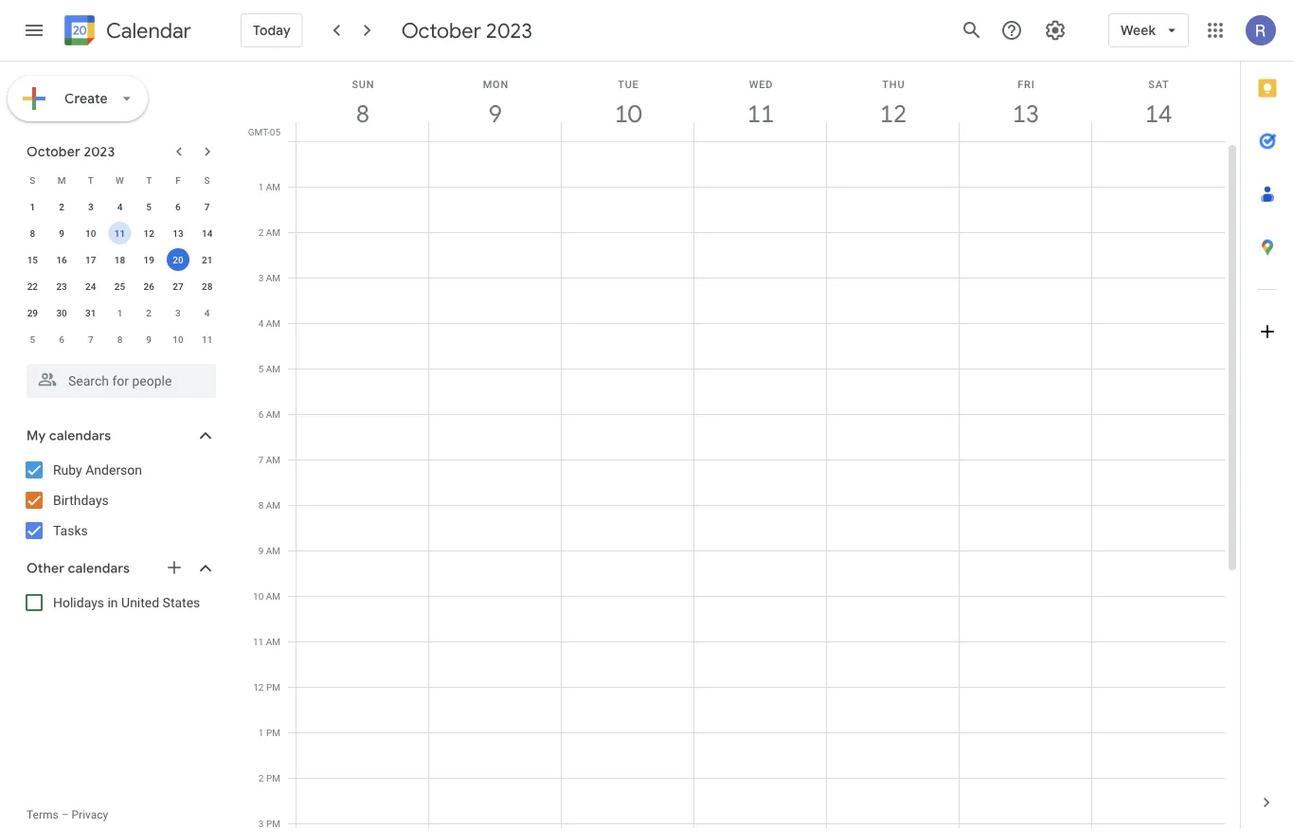 Task type: vqa. For each thing, say whether or not it's contained in the screenshot.
"Event settings"
no



Task type: describe. For each thing, give the bounding box(es) containing it.
24 element
[[79, 275, 102, 298]]

2 t from the left
[[146, 174, 152, 186]]

10 column header
[[561, 62, 695, 141]]

tasks
[[53, 523, 88, 538]]

0 horizontal spatial 4
[[117, 201, 123, 212]]

my calendars button
[[4, 421, 235, 451]]

2 for 2 pm
[[259, 772, 264, 784]]

14 element
[[196, 222, 219, 244]]

am for 8 am
[[266, 499, 280, 511]]

6 for 6 am
[[258, 408, 264, 420]]

11 am
[[253, 636, 280, 647]]

10 element
[[79, 222, 102, 244]]

8 am
[[258, 499, 280, 511]]

gmt-05
[[248, 126, 280, 137]]

0 vertical spatial october
[[401, 17, 481, 44]]

26 element
[[138, 275, 160, 298]]

november 6 element
[[50, 328, 73, 351]]

calendar heading
[[102, 18, 191, 44]]

calendars for my calendars
[[49, 427, 111, 444]]

row containing s
[[18, 167, 222, 193]]

26
[[144, 280, 154, 292]]

1 cell from the left
[[297, 141, 429, 829]]

12 link
[[872, 92, 915, 136]]

17
[[85, 254, 96, 265]]

1 vertical spatial 2023
[[84, 143, 115, 160]]

3 for november 3 element
[[175, 307, 181, 318]]

calendar
[[106, 18, 191, 44]]

10 link
[[606, 92, 650, 136]]

gmt-
[[248, 126, 270, 137]]

tue
[[618, 78, 639, 90]]

2 cell from the left
[[429, 141, 562, 829]]

23
[[56, 280, 67, 292]]

28
[[202, 280, 213, 292]]

11 for november 11 element at the left
[[202, 334, 213, 345]]

1 for november 1 'element'
[[117, 307, 123, 318]]

am for 2 am
[[266, 226, 280, 238]]

november 10 element
[[167, 328, 189, 351]]

create
[[64, 90, 108, 107]]

2 down m
[[59, 201, 64, 212]]

united
[[121, 595, 159, 610]]

thu 12
[[879, 78, 906, 129]]

sat
[[1149, 78, 1170, 90]]

12 for 12 element
[[144, 227, 154, 239]]

3 for 3 am
[[258, 272, 264, 283]]

20, today element
[[167, 248, 189, 271]]

29
[[27, 307, 38, 318]]

1 pm
[[259, 727, 280, 738]]

13 column header
[[959, 62, 1093, 141]]

10 for november 10 element
[[173, 334, 183, 345]]

22 element
[[21, 275, 44, 298]]

week
[[1121, 22, 1156, 39]]

30 element
[[50, 301, 73, 324]]

4 for 4 am
[[258, 317, 264, 329]]

am for 3 am
[[266, 272, 280, 283]]

Search for people text field
[[38, 364, 205, 398]]

other
[[27, 560, 65, 577]]

fri 13
[[1011, 78, 1039, 129]]

mon
[[483, 78, 509, 90]]

8 column header
[[296, 62, 429, 141]]

12 element
[[138, 222, 160, 244]]

–
[[61, 808, 69, 822]]

privacy link
[[72, 808, 108, 822]]

27 element
[[167, 275, 189, 298]]

terms
[[27, 808, 58, 822]]

5 for 5 am
[[258, 363, 264, 374]]

13 inside column header
[[1011, 98, 1039, 129]]

other calendars button
[[4, 553, 235, 584]]

november 4 element
[[196, 301, 219, 324]]

11 for 11 am
[[253, 636, 264, 647]]

13 link
[[1004, 92, 1048, 136]]

6 am
[[258, 408, 280, 420]]

ruby anderson
[[53, 462, 142, 478]]

9 link
[[474, 92, 517, 136]]

terms – privacy
[[27, 808, 108, 822]]

privacy
[[72, 808, 108, 822]]

3 am
[[258, 272, 280, 283]]

am for 9 am
[[266, 545, 280, 556]]

30
[[56, 307, 67, 318]]

14 column header
[[1092, 62, 1225, 141]]

row containing 22
[[18, 273, 222, 299]]

28 element
[[196, 275, 219, 298]]

9 column header
[[428, 62, 562, 141]]

am for 11 am
[[266, 636, 280, 647]]

7 cell from the left
[[1093, 141, 1225, 829]]

11 inside wed 11
[[746, 98, 773, 129]]

0 vertical spatial october 2023
[[401, 17, 533, 44]]

19 element
[[138, 248, 160, 271]]

7 am
[[258, 454, 280, 465]]

15
[[27, 254, 38, 265]]

0 horizontal spatial october
[[27, 143, 80, 160]]

11 for 11 element at the left top of page
[[114, 227, 125, 239]]

terms link
[[27, 808, 58, 822]]

14 link
[[1137, 92, 1181, 136]]

25
[[114, 280, 125, 292]]

november 9 element
[[138, 328, 160, 351]]

my calendars list
[[4, 455, 235, 546]]

1 s from the left
[[30, 174, 35, 186]]

8 inside sun 8
[[355, 98, 368, 129]]

row containing 29
[[18, 299, 222, 326]]

5 for november 5 element
[[30, 334, 35, 345]]

8 link
[[341, 92, 385, 136]]

row containing 1
[[18, 193, 222, 220]]

1 am
[[258, 181, 280, 192]]

am for 10 am
[[266, 590, 280, 602]]

29 element
[[21, 301, 44, 324]]

8 up the 15 element
[[30, 227, 35, 239]]

7 for 7 am
[[258, 454, 264, 465]]

am for 4 am
[[266, 317, 280, 329]]

in
[[108, 595, 118, 610]]

pm for 1 pm
[[266, 727, 280, 738]]

1 for 1 am
[[258, 181, 264, 192]]

20
[[173, 254, 183, 265]]

9 up 16 element
[[59, 227, 64, 239]]

1 horizontal spatial 7
[[204, 201, 210, 212]]



Task type: locate. For each thing, give the bounding box(es) containing it.
states
[[163, 595, 200, 610]]

12 column header
[[826, 62, 960, 141]]

0 vertical spatial 5
[[146, 201, 152, 212]]

0 horizontal spatial 6
[[59, 334, 64, 345]]

1 up the 15 element
[[30, 201, 35, 212]]

1 horizontal spatial 14
[[1144, 98, 1171, 129]]

1 vertical spatial 7
[[88, 334, 93, 345]]

ruby
[[53, 462, 82, 478]]

november 1 element
[[108, 301, 131, 324]]

9 am from the top
[[266, 545, 280, 556]]

4 am
[[258, 317, 280, 329]]

1 horizontal spatial 13
[[1011, 98, 1039, 129]]

13 down fri
[[1011, 98, 1039, 129]]

pm for 2 pm
[[266, 772, 280, 784]]

0 vertical spatial 14
[[1144, 98, 1171, 129]]

2 for 2 am
[[258, 226, 264, 238]]

am up 3 am at left
[[266, 226, 280, 238]]

t right m
[[88, 174, 94, 186]]

8 am from the top
[[266, 499, 280, 511]]

2 pm from the top
[[266, 727, 280, 738]]

2 s from the left
[[204, 174, 210, 186]]

1 vertical spatial 14
[[202, 227, 213, 239]]

6 down f on the left top of the page
[[175, 201, 181, 212]]

pm up 2 pm
[[266, 727, 280, 738]]

1 horizontal spatial october
[[401, 17, 481, 44]]

row containing 15
[[18, 246, 222, 273]]

10 for "10" element
[[85, 227, 96, 239]]

14 up 21
[[202, 227, 213, 239]]

am up 9 am
[[266, 499, 280, 511]]

11 down november 4 element
[[202, 334, 213, 345]]

row
[[288, 141, 1225, 829], [18, 167, 222, 193], [18, 193, 222, 220], [18, 220, 222, 246], [18, 246, 222, 273], [18, 273, 222, 299], [18, 299, 222, 326], [18, 326, 222, 353]]

am up 6 am
[[266, 363, 280, 374]]

am for 5 am
[[266, 363, 280, 374]]

23 element
[[50, 275, 73, 298]]

week button
[[1109, 8, 1189, 53]]

am up 7 am
[[266, 408, 280, 420]]

27
[[173, 280, 183, 292]]

pm up 1 pm
[[266, 681, 280, 693]]

4
[[117, 201, 123, 212], [204, 307, 210, 318], [258, 317, 264, 329]]

pm down 1 pm
[[266, 772, 280, 784]]

1 vertical spatial october
[[27, 143, 80, 160]]

4 down 3 am at left
[[258, 317, 264, 329]]

1 pm from the top
[[266, 681, 280, 693]]

15 element
[[21, 248, 44, 271]]

anderson
[[85, 462, 142, 478]]

birthdays
[[53, 492, 109, 508]]

13 inside 13 element
[[173, 227, 183, 239]]

18 element
[[108, 248, 131, 271]]

1 horizontal spatial 6
[[175, 201, 181, 212]]

tab list
[[1241, 62, 1293, 776]]

wed
[[749, 78, 773, 90]]

1 horizontal spatial s
[[204, 174, 210, 186]]

16
[[56, 254, 67, 265]]

2 horizontal spatial 12
[[879, 98, 906, 129]]

am down 2 am
[[266, 272, 280, 283]]

0 horizontal spatial 13
[[173, 227, 183, 239]]

11 down 10 am
[[253, 636, 264, 647]]

7 for november 7 "element"
[[88, 334, 93, 345]]

grid
[[243, 62, 1240, 829]]

1 horizontal spatial 2023
[[486, 17, 533, 44]]

today
[[253, 22, 291, 39]]

11 down wed
[[746, 98, 773, 129]]

s
[[30, 174, 35, 186], [204, 174, 210, 186]]

1 vertical spatial 12
[[144, 227, 154, 239]]

2 for november 2 element
[[146, 307, 152, 318]]

november 5 element
[[21, 328, 44, 351]]

2023
[[486, 17, 533, 44], [84, 143, 115, 160]]

5 down the 29 element at the top left
[[30, 334, 35, 345]]

0 horizontal spatial 5
[[30, 334, 35, 345]]

0 vertical spatial 13
[[1011, 98, 1039, 129]]

row group containing 1
[[18, 193, 222, 353]]

10 inside column header
[[613, 98, 641, 129]]

0 horizontal spatial s
[[30, 174, 35, 186]]

1 vertical spatial 5
[[30, 334, 35, 345]]

my calendars
[[27, 427, 111, 444]]

october 2023 up mon
[[401, 17, 533, 44]]

1 up 2 am
[[258, 181, 264, 192]]

2 horizontal spatial 6
[[258, 408, 264, 420]]

november 2 element
[[138, 301, 160, 324]]

1 for 1 pm
[[259, 727, 264, 738]]

am
[[266, 181, 280, 192], [266, 226, 280, 238], [266, 272, 280, 283], [266, 317, 280, 329], [266, 363, 280, 374], [266, 408, 280, 420], [266, 454, 280, 465], [266, 499, 280, 511], [266, 545, 280, 556], [266, 590, 280, 602], [266, 636, 280, 647]]

2 vertical spatial 12
[[253, 681, 264, 693]]

1 vertical spatial 13
[[173, 227, 183, 239]]

11 element
[[108, 222, 131, 244]]

0 horizontal spatial t
[[88, 174, 94, 186]]

9 inside mon 9
[[488, 98, 501, 129]]

holidays
[[53, 595, 104, 610]]

am for 1 am
[[266, 181, 280, 192]]

row containing 5
[[18, 326, 222, 353]]

f
[[175, 174, 181, 186]]

3 am from the top
[[266, 272, 280, 283]]

october
[[401, 17, 481, 44], [27, 143, 80, 160]]

1 vertical spatial october 2023
[[27, 143, 115, 160]]

0 vertical spatial 12
[[879, 98, 906, 129]]

22
[[27, 280, 38, 292]]

10 down the tue
[[613, 98, 641, 129]]

1 horizontal spatial october 2023
[[401, 17, 533, 44]]

pm
[[266, 681, 280, 693], [266, 727, 280, 738], [266, 772, 280, 784]]

2023 down the create
[[84, 143, 115, 160]]

9 down november 2 element
[[146, 334, 152, 345]]

5 down 4 am
[[258, 363, 264, 374]]

calendars for other calendars
[[68, 560, 130, 577]]

november 8 element
[[108, 328, 131, 351]]

2 horizontal spatial 3
[[258, 272, 264, 283]]

5 up 12 element
[[146, 201, 152, 212]]

today button
[[241, 8, 303, 53]]

9 down mon
[[488, 98, 501, 129]]

0 vertical spatial calendars
[[49, 427, 111, 444]]

1 horizontal spatial 3
[[175, 307, 181, 318]]

2 horizontal spatial 5
[[258, 363, 264, 374]]

7 down 31 element
[[88, 334, 93, 345]]

14 inside row
[[202, 227, 213, 239]]

1 vertical spatial 3
[[258, 272, 264, 283]]

calendars
[[49, 427, 111, 444], [68, 560, 130, 577]]

0 vertical spatial 6
[[175, 201, 181, 212]]

4 for november 4 element
[[204, 307, 210, 318]]

05
[[270, 126, 280, 137]]

sun 8
[[352, 78, 375, 129]]

11 inside cell
[[114, 227, 125, 239]]

13 up 20
[[173, 227, 183, 239]]

12 inside column header
[[879, 98, 906, 129]]

11 up '18'
[[114, 227, 125, 239]]

0 vertical spatial 2023
[[486, 17, 533, 44]]

2 am from the top
[[266, 226, 280, 238]]

1 vertical spatial calendars
[[68, 560, 130, 577]]

2 am
[[258, 226, 280, 238]]

main drawer image
[[23, 19, 45, 42]]

5 am
[[258, 363, 280, 374]]

3 down 2 am
[[258, 272, 264, 283]]

1 am from the top
[[266, 181, 280, 192]]

24
[[85, 280, 96, 292]]

3 pm from the top
[[266, 772, 280, 784]]

t left f on the left top of the page
[[146, 174, 152, 186]]

am down 9 am
[[266, 590, 280, 602]]

8
[[355, 98, 368, 129], [30, 227, 35, 239], [117, 334, 123, 345], [258, 499, 264, 511]]

calendars up the in
[[68, 560, 130, 577]]

25 element
[[108, 275, 131, 298]]

1 up november 8 element
[[117, 307, 123, 318]]

0 horizontal spatial 7
[[88, 334, 93, 345]]

am down the 8 am
[[266, 545, 280, 556]]

8 down sun
[[355, 98, 368, 129]]

6 am from the top
[[266, 408, 280, 420]]

9 am
[[258, 545, 280, 556]]

1 horizontal spatial 4
[[204, 307, 210, 318]]

0 horizontal spatial 2023
[[84, 143, 115, 160]]

0 vertical spatial 7
[[204, 201, 210, 212]]

pm for 12 pm
[[266, 681, 280, 693]]

tue 10
[[613, 78, 641, 129]]

am up 2 am
[[266, 181, 280, 192]]

2 vertical spatial 6
[[258, 408, 264, 420]]

fri
[[1018, 78, 1035, 90]]

7 up the 8 am
[[258, 454, 264, 465]]

calendar element
[[61, 11, 191, 53]]

s left m
[[30, 174, 35, 186]]

10 am from the top
[[266, 590, 280, 602]]

october 2023
[[401, 17, 533, 44], [27, 143, 115, 160]]

am up 12 pm
[[266, 636, 280, 647]]

1 inside november 1 'element'
[[117, 307, 123, 318]]

3 up "10" element
[[88, 201, 93, 212]]

6
[[175, 201, 181, 212], [59, 334, 64, 345], [258, 408, 264, 420]]

0 horizontal spatial 14
[[202, 227, 213, 239]]

3
[[88, 201, 93, 212], [258, 272, 264, 283], [175, 307, 181, 318]]

2023 up mon
[[486, 17, 533, 44]]

5 am from the top
[[266, 363, 280, 374]]

1 horizontal spatial 12
[[253, 681, 264, 693]]

7 up 14 element
[[204, 201, 210, 212]]

calendars up ruby in the left of the page
[[49, 427, 111, 444]]

10 down november 3 element
[[173, 334, 183, 345]]

am for 7 am
[[266, 454, 280, 465]]

1 horizontal spatial t
[[146, 174, 152, 186]]

11 column header
[[694, 62, 827, 141]]

10 am
[[253, 590, 280, 602]]

7 inside "element"
[[88, 334, 93, 345]]

17 element
[[79, 248, 102, 271]]

mon 9
[[483, 78, 509, 129]]

2 vertical spatial 5
[[258, 363, 264, 374]]

row group
[[18, 193, 222, 353]]

6 down the 5 am
[[258, 408, 264, 420]]

2 down 1 pm
[[259, 772, 264, 784]]

am up the 8 am
[[266, 454, 280, 465]]

s right f on the left top of the page
[[204, 174, 210, 186]]

2
[[59, 201, 64, 212], [258, 226, 264, 238], [146, 307, 152, 318], [259, 772, 264, 784]]

other calendars
[[27, 560, 130, 577]]

11 am from the top
[[266, 636, 280, 647]]

3 down 27 element
[[175, 307, 181, 318]]

12 down thu
[[879, 98, 906, 129]]

5
[[146, 201, 152, 212], [30, 334, 35, 345], [258, 363, 264, 374]]

9 up 10 am
[[258, 545, 264, 556]]

4 up november 11 element at the left
[[204, 307, 210, 318]]

9
[[488, 98, 501, 129], [59, 227, 64, 239], [146, 334, 152, 345], [258, 545, 264, 556]]

6 down 30 element
[[59, 334, 64, 345]]

None search field
[[0, 356, 235, 398]]

12 pm
[[253, 681, 280, 693]]

october up m
[[27, 143, 80, 160]]

2 vertical spatial 7
[[258, 454, 264, 465]]

wed 11
[[746, 78, 773, 129]]

1 vertical spatial 6
[[59, 334, 64, 345]]

12 up 19
[[144, 227, 154, 239]]

21
[[202, 254, 213, 265]]

2 pm
[[259, 772, 280, 784]]

12 for 12 pm
[[253, 681, 264, 693]]

2 horizontal spatial 7
[[258, 454, 264, 465]]

grid containing 8
[[243, 62, 1240, 829]]

cell
[[297, 141, 429, 829], [429, 141, 562, 829], [562, 141, 695, 829], [695, 141, 827, 829], [827, 141, 960, 829], [960, 141, 1093, 829], [1093, 141, 1225, 829]]

november 11 element
[[196, 328, 219, 351]]

m
[[58, 174, 66, 186]]

w
[[116, 174, 124, 186]]

8 up 9 am
[[258, 499, 264, 511]]

6 for november 6 element
[[59, 334, 64, 345]]

1 horizontal spatial 5
[[146, 201, 152, 212]]

10 up '17'
[[85, 227, 96, 239]]

7
[[204, 201, 210, 212], [88, 334, 93, 345], [258, 454, 264, 465]]

21 element
[[196, 248, 219, 271]]

thu
[[883, 78, 905, 90]]

7 am from the top
[[266, 454, 280, 465]]

14
[[1144, 98, 1171, 129], [202, 227, 213, 239]]

18
[[114, 254, 125, 265]]

14 inside column header
[[1144, 98, 1171, 129]]

11 link
[[739, 92, 783, 136]]

row containing 8
[[18, 220, 222, 246]]

2 down 26 element
[[146, 307, 152, 318]]

create button
[[8, 76, 148, 121]]

october 2023 grid
[[18, 167, 222, 353]]

november 3 element
[[167, 301, 189, 324]]

1 t from the left
[[88, 174, 94, 186]]

10 for 10 am
[[253, 590, 264, 602]]

31 element
[[79, 301, 102, 324]]

0 horizontal spatial 3
[[88, 201, 93, 212]]

sat 14
[[1144, 78, 1171, 129]]

2 vertical spatial 3
[[175, 307, 181, 318]]

16 element
[[50, 248, 73, 271]]

14 down the "sat"
[[1144, 98, 1171, 129]]

2 horizontal spatial 4
[[258, 317, 264, 329]]

1 vertical spatial pm
[[266, 727, 280, 738]]

1 down 12 pm
[[259, 727, 264, 738]]

31
[[85, 307, 96, 318]]

0 vertical spatial 3
[[88, 201, 93, 212]]

0 horizontal spatial october 2023
[[27, 143, 115, 160]]

add other calendars image
[[165, 558, 184, 577]]

am down 3 am at left
[[266, 317, 280, 329]]

10 up 11 am
[[253, 590, 264, 602]]

holidays in united states
[[53, 595, 200, 610]]

november 7 element
[[79, 328, 102, 351]]

11
[[746, 98, 773, 129], [114, 227, 125, 239], [202, 334, 213, 345], [253, 636, 264, 647]]

20 cell
[[164, 246, 193, 273]]

settings menu image
[[1044, 19, 1067, 42]]

11 cell
[[105, 220, 134, 246]]

1
[[258, 181, 264, 192], [30, 201, 35, 212], [117, 307, 123, 318], [259, 727, 264, 738]]

sun
[[352, 78, 375, 90]]

8 down november 1 'element'
[[117, 334, 123, 345]]

my
[[27, 427, 46, 444]]

12 down 11 am
[[253, 681, 264, 693]]

12 inside row
[[144, 227, 154, 239]]

0 vertical spatial pm
[[266, 681, 280, 693]]

october 2023 up m
[[27, 143, 115, 160]]

4 am from the top
[[266, 317, 280, 329]]

4 up 11 element at the left top of page
[[117, 201, 123, 212]]

4 cell from the left
[[695, 141, 827, 829]]

am for 6 am
[[266, 408, 280, 420]]

t
[[88, 174, 94, 186], [146, 174, 152, 186]]

5 cell from the left
[[827, 141, 960, 829]]

6 cell from the left
[[960, 141, 1093, 829]]

0 horizontal spatial 12
[[144, 227, 154, 239]]

2 up 3 am at left
[[258, 226, 264, 238]]

13 element
[[167, 222, 189, 244]]

october up 9 column header
[[401, 17, 481, 44]]

19
[[144, 254, 154, 265]]

3 cell from the left
[[562, 141, 695, 829]]

2 vertical spatial pm
[[266, 772, 280, 784]]



